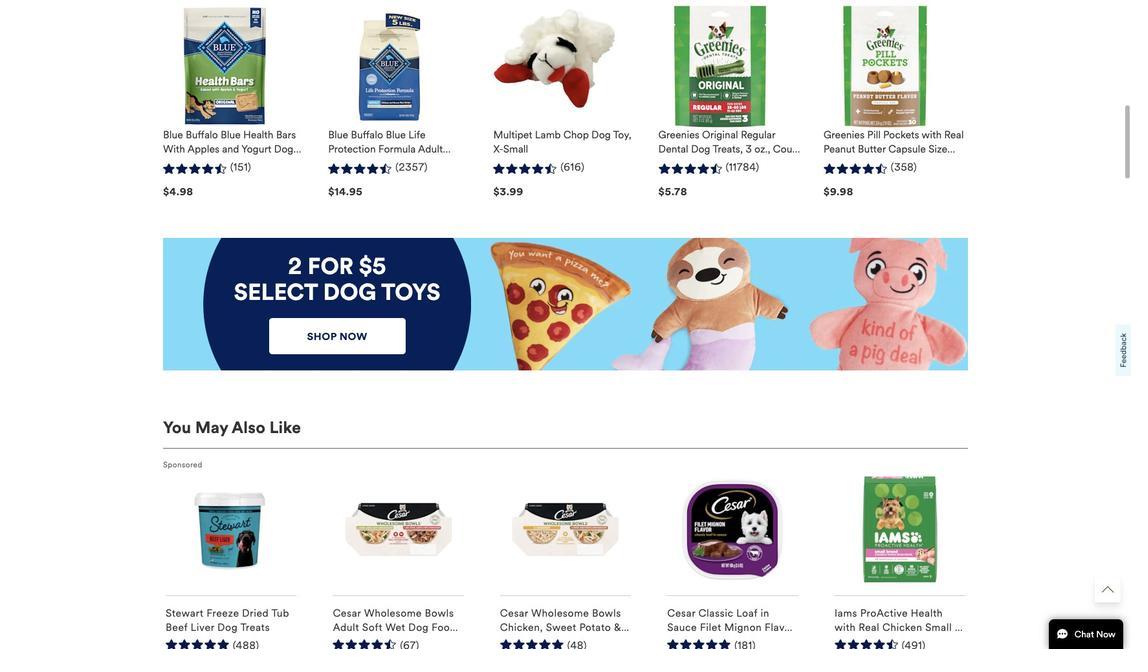 Task type: vqa. For each thing, say whether or not it's contained in the screenshot.
toys
yes



Task type: locate. For each thing, give the bounding box(es) containing it.
dog
[[323, 279, 376, 307]]

for
[[308, 253, 354, 281]]

sponsored
[[163, 461, 202, 470]]

shop now
[[307, 330, 368, 343]]

toys
[[381, 279, 441, 307]]

scroll to top image
[[1102, 584, 1114, 596]]

may
[[195, 418, 228, 438]]

you may also like
[[163, 418, 301, 438]]



Task type: describe. For each thing, give the bounding box(es) containing it.
$5
[[359, 253, 386, 281]]

like
[[270, 418, 301, 438]]

shop now link
[[269, 318, 406, 355]]

styled arrow button link
[[1095, 577, 1121, 603]]

shop
[[307, 330, 337, 343]]

you
[[163, 418, 191, 438]]

also
[[232, 418, 266, 438]]

now
[[340, 330, 368, 343]]

2 for $5 select dog toys
[[234, 253, 441, 307]]

2
[[288, 253, 302, 281]]

select
[[234, 279, 318, 307]]



